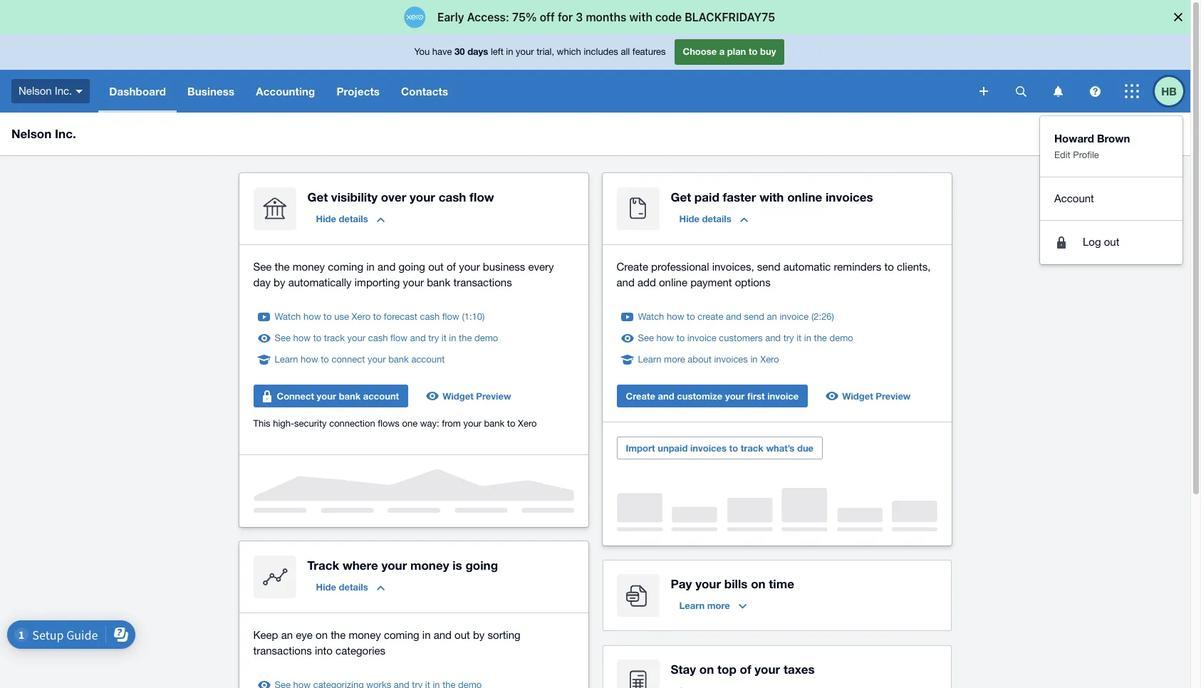Task type: locate. For each thing, give the bounding box(es) containing it.
keep
[[253, 629, 278, 641]]

with
[[760, 190, 784, 205]]

transactions down keep at bottom
[[253, 645, 312, 657]]

0 horizontal spatial by
[[274, 277, 285, 289]]

1 horizontal spatial an
[[767, 311, 777, 322]]

hide details for where
[[316, 582, 368, 593]]

2 vertical spatial out
[[455, 629, 470, 641]]

invoices inside button
[[691, 443, 727, 454]]

0 horizontal spatial transactions
[[253, 645, 312, 657]]

hide down the visibility
[[316, 213, 336, 225]]

hide details for paid
[[680, 213, 732, 225]]

1 vertical spatial track
[[741, 443, 764, 454]]

create
[[698, 311, 724, 322]]

bills
[[725, 577, 748, 592]]

0 vertical spatial invoice
[[780, 311, 809, 322]]

transactions inside see the money coming in and going out of your business every day by automatically importing your bank transactions
[[454, 277, 512, 289]]

2 get from the left
[[671, 190, 691, 205]]

due
[[798, 443, 814, 454]]

1 vertical spatial more
[[708, 600, 730, 612]]

your down the see how to track your cash flow and try it in the demo link
[[368, 354, 386, 365]]

how left "connect"
[[301, 354, 318, 365]]

2 horizontal spatial see
[[638, 333, 654, 344]]

1 horizontal spatial get
[[671, 190, 691, 205]]

2 vertical spatial invoice
[[768, 391, 799, 402]]

out left business
[[428, 261, 444, 273]]

you
[[414, 47, 430, 57]]

create inside button
[[626, 391, 656, 402]]

how for invoice
[[657, 333, 674, 344]]

2 vertical spatial on
[[700, 662, 714, 677]]

0 horizontal spatial out
[[428, 261, 444, 273]]

1 horizontal spatial try
[[784, 333, 794, 344]]

and up customers
[[726, 311, 742, 322]]

1 vertical spatial invoice
[[688, 333, 717, 344]]

invoices right unpaid
[[691, 443, 727, 454]]

0 vertical spatial xero
[[352, 311, 371, 322]]

0 vertical spatial more
[[664, 354, 685, 365]]

invoices preview bar graph image
[[617, 488, 938, 532]]

of left business
[[447, 261, 456, 273]]

watch
[[275, 311, 301, 322], [638, 311, 665, 322]]

1 vertical spatial xero
[[761, 354, 779, 365]]

(2:26)
[[812, 311, 835, 322]]

log out option
[[1041, 228, 1183, 257]]

widget preview for invoices
[[843, 391, 911, 402]]

business
[[187, 85, 235, 98]]

1 vertical spatial nelson
[[11, 126, 52, 141]]

watch for get visibility over your cash flow
[[275, 311, 301, 322]]

0 horizontal spatial of
[[447, 261, 456, 273]]

2 vertical spatial invoices
[[691, 443, 727, 454]]

svg image
[[1054, 86, 1063, 97], [980, 87, 989, 96], [76, 90, 83, 93]]

how for create
[[667, 311, 685, 322]]

by left sorting
[[473, 629, 485, 641]]

nelson inc. button
[[0, 70, 99, 113]]

learn left about
[[638, 354, 662, 365]]

see up day
[[253, 261, 272, 273]]

business
[[483, 261, 525, 273]]

details down the visibility
[[339, 213, 368, 225]]

online right with
[[788, 190, 823, 205]]

create up add at the right top
[[617, 261, 649, 273]]

1 horizontal spatial going
[[466, 558, 498, 573]]

learn down the pay
[[680, 600, 705, 612]]

watch how to use xero to forecast cash flow (1:10)
[[275, 311, 485, 322]]

choose a plan to buy
[[683, 46, 777, 57]]

account inside button
[[363, 391, 399, 402]]

on left top
[[700, 662, 714, 677]]

invoices
[[826, 190, 874, 205], [714, 354, 748, 365], [691, 443, 727, 454]]

and left customize
[[658, 391, 675, 402]]

see the money coming in and going out of your business every day by automatically importing your bank transactions
[[253, 261, 554, 289]]

the down (2:26) at right top
[[814, 333, 827, 344]]

howard brown group
[[1041, 116, 1183, 264]]

pay your bills on time
[[671, 577, 795, 592]]

left
[[491, 47, 504, 57]]

coming inside see the money coming in and going out of your business every day by automatically importing your bank transactions
[[328, 261, 363, 273]]

more
[[664, 354, 685, 365], [708, 600, 730, 612]]

0 vertical spatial edit
[[1103, 128, 1121, 140]]

1 vertical spatial by
[[473, 629, 485, 641]]

online inside create professional invoices, send automatic reminders to clients, and add online payment options
[[659, 277, 688, 289]]

how up connect
[[293, 333, 311, 344]]

more inside button
[[708, 600, 730, 612]]

online
[[788, 190, 823, 205], [659, 277, 688, 289]]

and left add at the right top
[[617, 277, 635, 289]]

online down professional on the right top of page
[[659, 277, 688, 289]]

0 horizontal spatial more
[[664, 354, 685, 365]]

banking icon image
[[253, 187, 296, 230]]

0 vertical spatial inc.
[[55, 85, 72, 97]]

on
[[751, 577, 766, 592], [316, 629, 328, 641], [700, 662, 714, 677]]

xero
[[352, 311, 371, 322], [761, 354, 779, 365], [518, 418, 537, 429]]

1 horizontal spatial svg image
[[1090, 86, 1101, 97]]

of right top
[[740, 662, 752, 677]]

1 vertical spatial flow
[[442, 311, 460, 322]]

more left about
[[664, 354, 685, 365]]

2 horizontal spatial out
[[1105, 236, 1120, 248]]

cash down watch how to use xero to forecast cash flow (1:10) link
[[368, 333, 388, 344]]

preview for get visibility over your cash flow
[[476, 391, 511, 402]]

create inside create professional invoices, send automatic reminders to clients, and add online payment options
[[617, 261, 649, 273]]

0 horizontal spatial online
[[659, 277, 688, 289]]

see down add at the right top
[[638, 333, 654, 344]]

hide details down where
[[316, 582, 368, 593]]

learn how to connect your bank account link
[[275, 353, 445, 367]]

and inside keep an eye on the money coming in and out by sorting transactions into categories
[[434, 629, 452, 641]]

1 vertical spatial going
[[466, 558, 498, 573]]

features
[[633, 47, 666, 57]]

0 horizontal spatial an
[[281, 629, 293, 641]]

0 vertical spatial coming
[[328, 261, 363, 273]]

track
[[324, 333, 345, 344], [741, 443, 764, 454]]

watch down automatically
[[275, 311, 301, 322]]

howard
[[1055, 132, 1095, 145]]

1 horizontal spatial money
[[349, 629, 381, 641]]

going up importing
[[399, 261, 425, 273]]

hide
[[316, 213, 336, 225], [680, 213, 700, 225], [316, 582, 336, 593]]

hide down paid
[[680, 213, 700, 225]]

0 horizontal spatial svg image
[[76, 90, 83, 93]]

coming up the categories
[[384, 629, 420, 641]]

log
[[1083, 236, 1102, 248]]

widget preview
[[443, 391, 511, 402], [843, 391, 911, 402]]

watch down add at the right top
[[638, 311, 665, 322]]

2 horizontal spatial on
[[751, 577, 766, 592]]

your up learn more
[[696, 577, 721, 592]]

account down the see how to track your cash flow and try it in the demo link
[[412, 354, 445, 365]]

try down watch how to use xero to forecast cash flow (1:10) link
[[428, 333, 439, 344]]

navigation containing dashboard
[[99, 70, 970, 113]]

preview
[[476, 391, 511, 402], [876, 391, 911, 402]]

an inside keep an eye on the money coming in and out by sorting transactions into categories
[[281, 629, 293, 641]]

0 vertical spatial nelson inc.
[[19, 85, 72, 97]]

create and customize your first invoice button
[[617, 385, 808, 408]]

1 preview from the left
[[476, 391, 511, 402]]

how left the create
[[667, 311, 685, 322]]

top
[[718, 662, 737, 677]]

1 horizontal spatial demo
[[830, 333, 854, 344]]

create for create professional invoices, send automatic reminders to clients, and add online payment options
[[617, 261, 649, 273]]

account up the "flows"
[[363, 391, 399, 402]]

in inside see the money coming in and going out of your business every day by automatically importing your bank transactions
[[366, 261, 375, 273]]

payment
[[691, 277, 732, 289]]

get for get visibility over your cash flow
[[308, 190, 328, 205]]

transactions down business
[[454, 277, 512, 289]]

widget preview button for flow
[[420, 385, 520, 408]]

0 vertical spatial nelson
[[19, 85, 52, 97]]

import unpaid invoices to track what's due button
[[617, 437, 823, 460]]

1 horizontal spatial track
[[741, 443, 764, 454]]

dialog
[[0, 0, 1202, 34]]

1 vertical spatial on
[[316, 629, 328, 641]]

0 vertical spatial out
[[1105, 236, 1120, 248]]

where
[[343, 558, 378, 573]]

1 vertical spatial of
[[740, 662, 752, 677]]

demo down (2:26) at right top
[[830, 333, 854, 344]]

track inside button
[[741, 443, 764, 454]]

2 horizontal spatial money
[[411, 558, 449, 573]]

2 horizontal spatial svg image
[[1054, 86, 1063, 97]]

learn
[[275, 354, 298, 365], [638, 354, 662, 365], [680, 600, 705, 612]]

which
[[557, 47, 581, 57]]

and down forecast
[[410, 333, 426, 344]]

to up the learn more about invoices in xero
[[677, 333, 685, 344]]

1 get from the left
[[308, 190, 328, 205]]

1 horizontal spatial flow
[[442, 311, 460, 322]]

on right "bills"
[[751, 577, 766, 592]]

1 vertical spatial invoices
[[714, 354, 748, 365]]

details for visibility
[[339, 213, 368, 225]]

0 horizontal spatial preview
[[476, 391, 511, 402]]

bank right from
[[484, 418, 505, 429]]

accounting button
[[245, 70, 326, 113]]

2 horizontal spatial learn
[[680, 600, 705, 612]]

0 vertical spatial create
[[617, 261, 649, 273]]

transactions inside keep an eye on the money coming in and out by sorting transactions into categories
[[253, 645, 312, 657]]

widget preview button for invoices
[[820, 385, 920, 408]]

1 horizontal spatial on
[[700, 662, 714, 677]]

2 preview from the left
[[876, 391, 911, 402]]

1 horizontal spatial out
[[455, 629, 470, 641]]

bank up connection at the bottom of page
[[339, 391, 361, 402]]

get left the visibility
[[308, 190, 328, 205]]

your inside 'you have 30 days left in your trial, which includes all features'
[[516, 47, 534, 57]]

connect
[[332, 354, 365, 365]]

invoices up reminders
[[826, 190, 874, 205]]

coming up automatically
[[328, 261, 363, 273]]

get for get paid faster with online invoices
[[671, 190, 691, 205]]

0 horizontal spatial widget
[[443, 391, 474, 402]]

track left what's in the right of the page
[[741, 443, 764, 454]]

see how to track your cash flow and try it in the demo link
[[275, 331, 498, 346]]

and inside see the money coming in and going out of your business every day by automatically importing your bank transactions
[[378, 261, 396, 273]]

your left first
[[725, 391, 745, 402]]

0 vertical spatial online
[[788, 190, 823, 205]]

out right log
[[1105, 236, 1120, 248]]

1 horizontal spatial svg image
[[980, 87, 989, 96]]

banner
[[0, 34, 1191, 264]]

how left use
[[304, 311, 321, 322]]

forecast
[[384, 311, 418, 322]]

on up the into
[[316, 629, 328, 641]]

try right customers
[[784, 333, 794, 344]]

account link
[[1041, 184, 1183, 213]]

0 vertical spatial money
[[293, 261, 325, 273]]

hide down track
[[316, 582, 336, 593]]

2 vertical spatial money
[[349, 629, 381, 641]]

and left sorting
[[434, 629, 452, 641]]

cash right over
[[439, 190, 466, 205]]

learn more
[[680, 600, 730, 612]]

create for create and customize your first invoice
[[626, 391, 656, 402]]

the inside keep an eye on the money coming in and out by sorting transactions into categories
[[331, 629, 346, 641]]

connect your bank account
[[277, 391, 399, 402]]

1 horizontal spatial preview
[[876, 391, 911, 402]]

get left paid
[[671, 190, 691, 205]]

0 horizontal spatial demo
[[475, 333, 498, 344]]

your inside button
[[725, 391, 745, 402]]

get paid faster with online invoices
[[671, 190, 874, 205]]

nelson inside popup button
[[19, 85, 52, 97]]

what's
[[766, 443, 795, 454]]

0 horizontal spatial get
[[308, 190, 328, 205]]

your right importing
[[403, 277, 424, 289]]

and inside the see how to track your cash flow and try it in the demo link
[[410, 333, 426, 344]]

widget
[[443, 391, 474, 402], [843, 391, 874, 402]]

0 horizontal spatial see
[[253, 261, 272, 273]]

0 vertical spatial send
[[757, 261, 781, 273]]

cash
[[439, 190, 466, 205], [420, 311, 440, 322], [368, 333, 388, 344]]

1 vertical spatial edit
[[1055, 150, 1071, 160]]

invoice right first
[[768, 391, 799, 402]]

0 horizontal spatial going
[[399, 261, 425, 273]]

out inside option
[[1105, 236, 1120, 248]]

your
[[516, 47, 534, 57], [410, 190, 435, 205], [459, 261, 480, 273], [403, 277, 424, 289], [348, 333, 366, 344], [368, 354, 386, 365], [317, 391, 336, 402], [725, 391, 745, 402], [464, 418, 482, 429], [382, 558, 407, 573], [696, 577, 721, 592], [755, 662, 781, 677]]

0 vertical spatial by
[[274, 277, 285, 289]]

and inside the watch how to create and send an invoice (2:26) link
[[726, 311, 742, 322]]

track down use
[[324, 333, 345, 344]]

to left clients,
[[885, 261, 894, 273]]

1 vertical spatial money
[[411, 558, 449, 573]]

on inside keep an eye on the money coming in and out by sorting transactions into categories
[[316, 629, 328, 641]]

1 vertical spatial out
[[428, 261, 444, 273]]

to up see how to track your cash flow and try it in the demo
[[373, 311, 382, 322]]

by right day
[[274, 277, 285, 289]]

invoice inside create and customize your first invoice button
[[768, 391, 799, 402]]

2 widget preview from the left
[[843, 391, 911, 402]]

bank
[[427, 277, 451, 289], [389, 354, 409, 365], [339, 391, 361, 402], [484, 418, 505, 429]]

0 vertical spatial an
[[767, 311, 777, 322]]

taxes icon image
[[617, 660, 660, 688]]

have
[[432, 47, 452, 57]]

details down where
[[339, 582, 368, 593]]

1 horizontal spatial by
[[473, 629, 485, 641]]

2 demo from the left
[[830, 333, 854, 344]]

learn more about invoices in xero link
[[638, 353, 779, 367]]

2 watch from the left
[[638, 311, 665, 322]]

it down watch how to use xero to forecast cash flow (1:10) link
[[442, 333, 447, 344]]

stay on top of your taxes
[[671, 662, 815, 677]]

2 it from the left
[[797, 333, 802, 344]]

1 horizontal spatial online
[[788, 190, 823, 205]]

money left is
[[411, 558, 449, 573]]

nelson
[[19, 85, 52, 97], [11, 126, 52, 141]]

hide for paid
[[680, 213, 700, 225]]

hide details button down the visibility
[[308, 207, 393, 230]]

edit inside howard brown edit profile
[[1055, 150, 1071, 160]]

navigation
[[99, 70, 970, 113]]

security
[[294, 418, 327, 429]]

1 try from the left
[[428, 333, 439, 344]]

0 horizontal spatial money
[[293, 261, 325, 273]]

customers
[[719, 333, 763, 344]]

by inside keep an eye on the money coming in and out by sorting transactions into categories
[[473, 629, 485, 641]]

brown
[[1098, 132, 1131, 145]]

to right from
[[507, 418, 516, 429]]

1 horizontal spatial transactions
[[454, 277, 512, 289]]

0 vertical spatial transactions
[[454, 277, 512, 289]]

log out
[[1083, 236, 1120, 248]]

invoice
[[780, 311, 809, 322], [688, 333, 717, 344], [768, 391, 799, 402]]

to left what's in the right of the page
[[730, 443, 738, 454]]

is
[[453, 558, 462, 573]]

an left eye
[[281, 629, 293, 641]]

2 widget from the left
[[843, 391, 874, 402]]

hide details button down where
[[308, 576, 393, 599]]

create professional invoices, send automatic reminders to clients, and add online payment options
[[617, 261, 931, 289]]

an up see how to invoice customers and try it in the demo
[[767, 311, 777, 322]]

1 vertical spatial online
[[659, 277, 688, 289]]

0 horizontal spatial try
[[428, 333, 439, 344]]

learn up connect
[[275, 354, 298, 365]]

how up the learn more about invoices in xero
[[657, 333, 674, 344]]

hide details down paid
[[680, 213, 732, 225]]

create up import
[[626, 391, 656, 402]]

invoices icon image
[[617, 187, 660, 230]]

2 horizontal spatial xero
[[761, 354, 779, 365]]

inc. inside popup button
[[55, 85, 72, 97]]

invoices down customers
[[714, 354, 748, 365]]

your left trial,
[[516, 47, 534, 57]]

0 horizontal spatial xero
[[352, 311, 371, 322]]

going right is
[[466, 558, 498, 573]]

hide details
[[316, 213, 368, 225], [680, 213, 732, 225], [316, 582, 368, 593]]

1 widget preview from the left
[[443, 391, 511, 402]]

it right customers
[[797, 333, 802, 344]]

an
[[767, 311, 777, 322], [281, 629, 293, 641]]

of
[[447, 261, 456, 273], [740, 662, 752, 677]]

details down paid
[[702, 213, 732, 225]]

1 vertical spatial account
[[363, 391, 399, 402]]

see inside see the money coming in and going out of your business every day by automatically importing your bank transactions
[[253, 261, 272, 273]]

1 vertical spatial transactions
[[253, 645, 312, 657]]

log out link
[[1041, 228, 1183, 257]]

0 horizontal spatial watch
[[275, 311, 301, 322]]

the up the into
[[331, 629, 346, 641]]

see for get visibility over your cash flow
[[275, 333, 291, 344]]

0 vertical spatial going
[[399, 261, 425, 273]]

learn how to connect your bank account
[[275, 354, 445, 365]]

the up automatically
[[275, 261, 290, 273]]

hide details down the visibility
[[316, 213, 368, 225]]

1 watch from the left
[[275, 311, 301, 322]]

see for get paid faster with online invoices
[[638, 333, 654, 344]]

your right connect
[[317, 391, 336, 402]]

way:
[[420, 418, 440, 429]]

the
[[275, 261, 290, 273], [459, 333, 472, 344], [814, 333, 827, 344], [331, 629, 346, 641]]

0 vertical spatial on
[[751, 577, 766, 592]]

invoice left (2:26) at right top
[[780, 311, 809, 322]]

hide for visibility
[[316, 213, 336, 225]]

0 horizontal spatial coming
[[328, 261, 363, 273]]

out
[[1105, 236, 1120, 248], [428, 261, 444, 273], [455, 629, 470, 641]]

hide details button down paid
[[671, 207, 757, 230]]

howard brown list box
[[1041, 116, 1183, 264]]

to up learn how to connect your bank account
[[313, 333, 322, 344]]

details
[[339, 213, 368, 225], [702, 213, 732, 225], [339, 582, 368, 593]]

svg image
[[1125, 84, 1140, 98], [1016, 86, 1027, 97], [1090, 86, 1101, 97]]

xero inside learn more about invoices in xero link
[[761, 354, 779, 365]]

2 widget preview button from the left
[[820, 385, 920, 408]]

1 vertical spatial coming
[[384, 629, 420, 641]]

1 horizontal spatial of
[[740, 662, 752, 677]]

money up the categories
[[349, 629, 381, 641]]

out left sorting
[[455, 629, 470, 641]]

get
[[308, 190, 328, 205], [671, 190, 691, 205]]

1 widget from the left
[[443, 391, 474, 402]]

0 vertical spatial track
[[324, 333, 345, 344]]

bank right importing
[[427, 277, 451, 289]]

by inside see the money coming in and going out of your business every day by automatically importing your bank transactions
[[274, 277, 285, 289]]

30
[[455, 46, 465, 57]]

automatically
[[288, 277, 352, 289]]

1 horizontal spatial widget
[[843, 391, 874, 402]]

details for where
[[339, 582, 368, 593]]

try
[[428, 333, 439, 344], [784, 333, 794, 344]]

in
[[506, 47, 513, 57], [366, 261, 375, 273], [449, 333, 456, 344], [805, 333, 812, 344], [751, 354, 758, 365], [423, 629, 431, 641]]

1 horizontal spatial see
[[275, 333, 291, 344]]

send up 'options'
[[757, 261, 781, 273]]

1 widget preview button from the left
[[420, 385, 520, 408]]

1 vertical spatial create
[[626, 391, 656, 402]]

1 vertical spatial cash
[[420, 311, 440, 322]]

1 horizontal spatial widget preview button
[[820, 385, 920, 408]]

2 vertical spatial xero
[[518, 418, 537, 429]]

see
[[253, 261, 272, 273], [275, 333, 291, 344], [638, 333, 654, 344]]

dashboard
[[1123, 128, 1170, 140]]



Task type: vqa. For each thing, say whether or not it's contained in the screenshot.
invoice inside the button
yes



Task type: describe. For each thing, give the bounding box(es) containing it.
importing
[[355, 277, 400, 289]]

1 it from the left
[[442, 333, 447, 344]]

1 horizontal spatial xero
[[518, 418, 537, 429]]

and inside create professional invoices, send automatic reminders to clients, and add online payment options
[[617, 277, 635, 289]]

reminders
[[834, 261, 882, 273]]

day
[[253, 277, 271, 289]]

1 vertical spatial inc.
[[55, 126, 76, 141]]

hide details button for paid
[[671, 207, 757, 230]]

sorting
[[488, 629, 521, 641]]

see how to invoice customers and try it in the demo
[[638, 333, 854, 344]]

your right from
[[464, 418, 482, 429]]

hide details button for where
[[308, 576, 393, 599]]

0 horizontal spatial svg image
[[1016, 86, 1027, 97]]

unpaid
[[658, 443, 688, 454]]

pay
[[671, 577, 692, 592]]

stay
[[671, 662, 696, 677]]

1 vertical spatial send
[[744, 311, 765, 322]]

one
[[402, 418, 418, 429]]

paid
[[695, 190, 720, 205]]

taxes
[[784, 662, 815, 677]]

customize
[[677, 391, 723, 402]]

faster
[[723, 190, 757, 205]]

to left the create
[[687, 311, 695, 322]]

2 horizontal spatial flow
[[470, 190, 494, 205]]

edit dashboard
[[1103, 128, 1170, 140]]

invoice inside the watch how to create and send an invoice (2:26) link
[[780, 311, 809, 322]]

watch for get paid faster with online invoices
[[638, 311, 665, 322]]

and inside see how to invoice customers and try it in the demo link
[[766, 333, 781, 344]]

invoices,
[[712, 261, 754, 273]]

buy
[[761, 46, 777, 57]]

how for connect
[[301, 354, 318, 365]]

get visibility over your cash flow
[[308, 190, 494, 205]]

1 demo from the left
[[475, 333, 498, 344]]

and inside create and customize your first invoice button
[[658, 391, 675, 402]]

connect
[[277, 391, 314, 402]]

to inside create professional invoices, send automatic reminders to clients, and add online payment options
[[885, 261, 894, 273]]

money inside keep an eye on the money coming in and out by sorting transactions into categories
[[349, 629, 381, 641]]

dashboard
[[109, 85, 166, 98]]

to left "connect"
[[321, 354, 329, 365]]

this high-security connection flows one way: from your bank to xero
[[253, 418, 537, 429]]

this
[[253, 418, 271, 429]]

automatic
[[784, 261, 831, 273]]

2 vertical spatial cash
[[368, 333, 388, 344]]

days
[[468, 46, 488, 57]]

hide details for visibility
[[316, 213, 368, 225]]

contacts button
[[391, 70, 459, 113]]

watch how to create and send an invoice (2:26)
[[638, 311, 835, 322]]

see how to track your cash flow and try it in the demo
[[275, 333, 498, 344]]

your right over
[[410, 190, 435, 205]]

more for learn more about invoices in xero
[[664, 354, 685, 365]]

hb button
[[1155, 70, 1191, 113]]

edit dashboard button
[[1094, 123, 1180, 145]]

0 vertical spatial account
[[412, 354, 445, 365]]

see how to invoice customers and try it in the demo link
[[638, 331, 854, 346]]

every
[[528, 261, 554, 273]]

on for the
[[316, 629, 328, 641]]

all
[[621, 47, 630, 57]]

about
[[688, 354, 712, 365]]

learn more button
[[671, 594, 755, 617]]

plan
[[728, 46, 746, 57]]

track money icon image
[[253, 556, 296, 599]]

hb
[[1162, 84, 1177, 97]]

track
[[308, 558, 339, 573]]

details for paid
[[702, 213, 732, 225]]

into
[[315, 645, 333, 657]]

clients,
[[897, 261, 931, 273]]

profile
[[1074, 150, 1100, 160]]

preview for get paid faster with online invoices
[[876, 391, 911, 402]]

your right where
[[382, 558, 407, 573]]

on for time
[[751, 577, 766, 592]]

0 horizontal spatial flow
[[391, 333, 408, 344]]

bank inside button
[[339, 391, 361, 402]]

create and customize your first invoice
[[626, 391, 799, 402]]

widget for flow
[[443, 391, 474, 402]]

use
[[334, 311, 349, 322]]

0 vertical spatial invoices
[[826, 190, 874, 205]]

from
[[442, 418, 461, 429]]

hide for where
[[316, 582, 336, 593]]

track where your money is going
[[308, 558, 498, 573]]

connection
[[329, 418, 375, 429]]

edit inside button
[[1103, 128, 1121, 140]]

time
[[769, 577, 795, 592]]

xero inside watch how to use xero to forecast cash flow (1:10) link
[[352, 311, 371, 322]]

2 horizontal spatial svg image
[[1125, 84, 1140, 98]]

account
[[1055, 192, 1095, 204]]

projects button
[[326, 70, 391, 113]]

widget for invoices
[[843, 391, 874, 402]]

accounting
[[256, 85, 315, 98]]

coming inside keep an eye on the money coming in and out by sorting transactions into categories
[[384, 629, 420, 641]]

your up learn how to connect your bank account
[[348, 333, 366, 344]]

svg image inside "nelson inc." popup button
[[76, 90, 83, 93]]

categories
[[336, 645, 386, 657]]

dashboard link
[[99, 70, 177, 113]]

1 vertical spatial nelson inc.
[[11, 126, 76, 141]]

banking preview line graph image
[[253, 470, 574, 513]]

2 try from the left
[[784, 333, 794, 344]]

in inside 'you have 30 days left in your trial, which includes all features'
[[506, 47, 513, 57]]

to left buy
[[749, 46, 758, 57]]

of inside see the money coming in and going out of your business every day by automatically importing your bank transactions
[[447, 261, 456, 273]]

learn more about invoices in xero
[[638, 354, 779, 365]]

trial,
[[537, 47, 555, 57]]

money inside see the money coming in and going out of your business every day by automatically importing your bank transactions
[[293, 261, 325, 273]]

visibility
[[331, 190, 378, 205]]

add
[[638, 277, 656, 289]]

your inside button
[[317, 391, 336, 402]]

to inside button
[[730, 443, 738, 454]]

the down the (1:10)
[[459, 333, 472, 344]]

learn inside button
[[680, 600, 705, 612]]

going inside see the money coming in and going out of your business every day by automatically importing your bank transactions
[[399, 261, 425, 273]]

learn for get paid faster with online invoices
[[638, 354, 662, 365]]

send inside create professional invoices, send automatic reminders to clients, and add online payment options
[[757, 261, 781, 273]]

bank inside see the money coming in and going out of your business every day by automatically importing your bank transactions
[[427, 277, 451, 289]]

hide details button for visibility
[[308, 207, 393, 230]]

watch how to use xero to forecast cash flow (1:10) link
[[275, 310, 485, 324]]

options
[[735, 277, 771, 289]]

more for learn more
[[708, 600, 730, 612]]

widget preview for flow
[[443, 391, 511, 402]]

how for use
[[304, 311, 321, 322]]

your left "taxes"
[[755, 662, 781, 677]]

the inside see the money coming in and going out of your business every day by automatically importing your bank transactions
[[275, 261, 290, 273]]

keep an eye on the money coming in and out by sorting transactions into categories
[[253, 629, 521, 657]]

(1:10)
[[462, 311, 485, 322]]

bills icon image
[[617, 574, 660, 617]]

first
[[748, 391, 765, 402]]

out inside see the money coming in and going out of your business every day by automatically importing your bank transactions
[[428, 261, 444, 273]]

learn for get visibility over your cash flow
[[275, 354, 298, 365]]

a
[[720, 46, 725, 57]]

your left business
[[459, 261, 480, 273]]

watch how to create and send an invoice (2:26) link
[[638, 310, 835, 324]]

to left use
[[324, 311, 332, 322]]

bank down the see how to track your cash flow and try it in the demo link
[[389, 354, 409, 365]]

choose
[[683, 46, 717, 57]]

how for track
[[293, 333, 311, 344]]

import
[[626, 443, 655, 454]]

you have 30 days left in your trial, which includes all features
[[414, 46, 666, 57]]

flows
[[378, 418, 400, 429]]

import unpaid invoices to track what's due
[[626, 443, 814, 454]]

nelson inc. inside popup button
[[19, 85, 72, 97]]

0 vertical spatial cash
[[439, 190, 466, 205]]

0 horizontal spatial track
[[324, 333, 345, 344]]

professional
[[652, 261, 710, 273]]

high-
[[273, 418, 294, 429]]

out inside keep an eye on the money coming in and out by sorting transactions into categories
[[455, 629, 470, 641]]

banner containing hb
[[0, 34, 1191, 264]]

projects
[[337, 85, 380, 98]]

in inside keep an eye on the money coming in and out by sorting transactions into categories
[[423, 629, 431, 641]]

invoice inside see how to invoice customers and try it in the demo link
[[688, 333, 717, 344]]

eye
[[296, 629, 313, 641]]



